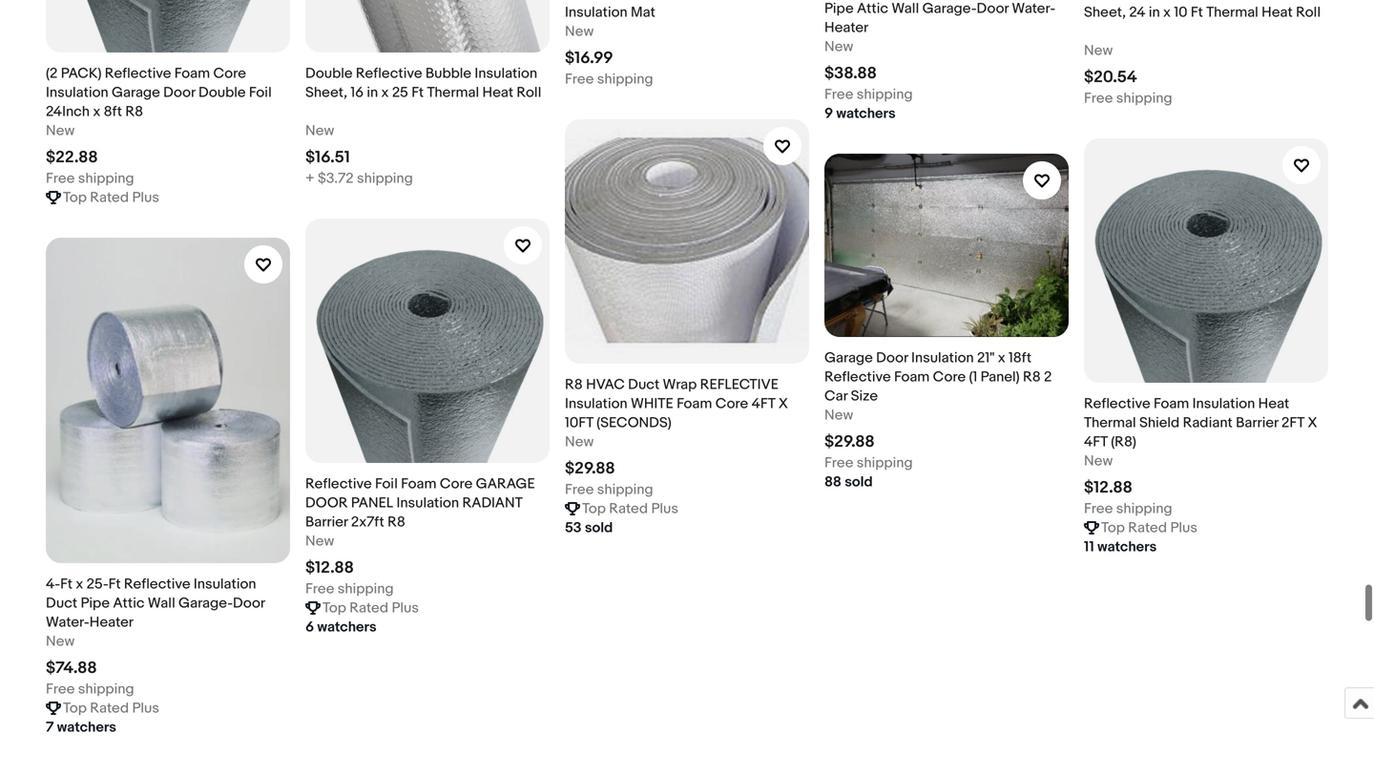 Task type: locate. For each thing, give the bounding box(es) containing it.
heat
[[1262, 4, 1293, 21], [483, 84, 514, 101], [1259, 395, 1290, 412]]

top rated plus for 4-ft x 25-ft reflective insulation duct pipe attic wall garage-door water-heater new $74.88 free shipping
[[63, 700, 159, 717]]

rated up 11 watchers
[[1129, 519, 1168, 536]]

$12.88 down 2x7ft on the bottom
[[305, 558, 354, 578]]

r8
[[125, 103, 143, 120], [1023, 368, 1041, 386], [565, 376, 583, 393], [388, 514, 406, 531]]

2 vertical spatial door
[[233, 595, 265, 612]]

6
[[305, 619, 314, 636]]

top up 53 sold
[[582, 500, 606, 517]]

4ft
[[752, 395, 776, 412], [1085, 433, 1108, 451]]

free down $16.99 text field
[[565, 71, 594, 88]]

0 vertical spatial sheet,
[[1085, 4, 1127, 21]]

1 vertical spatial roll
[[517, 84, 542, 101]]

0 vertical spatial x
[[779, 395, 789, 412]]

watchers
[[837, 105, 896, 122], [1098, 538, 1157, 556], [317, 619, 377, 636], [57, 719, 116, 736]]

$12.88
[[1085, 478, 1133, 498], [305, 558, 354, 578]]

1 horizontal spatial sheet,
[[1085, 4, 1127, 21]]

insulation inside 4-ft x 25-ft reflective insulation duct pipe attic wall garage-door water-heater new $74.88 free shipping
[[194, 576, 256, 593]]

double inside (2 pack) reflective foam core insulation garage door double foil 24inch x 8ft r8 new $22.88 free shipping
[[199, 84, 246, 101]]

1 horizontal spatial door
[[233, 595, 265, 612]]

new down 10ft on the left bottom
[[565, 433, 594, 451]]

free down $12.88 text box
[[305, 580, 335, 598]]

roll inside double reflective bubble insulation sheet, 16 in x 25 ft thermal heat roll
[[517, 84, 542, 101]]

double reflective bubble insulation sheet, 16 in x 25 ft thermal heat roll
[[305, 65, 542, 101]]

free down the $74.88 text box
[[46, 681, 75, 698]]

$16.99
[[565, 48, 614, 68]]

1 horizontal spatial top rated plus text field
[[582, 499, 679, 518]]

thermal right 10
[[1207, 4, 1259, 21]]

in
[[1149, 4, 1161, 21], [367, 84, 378, 101]]

shipping inside (2 pack) reflective foam core insulation garage door double foil 24inch x 8ft r8 new $22.88 free shipping
[[78, 170, 134, 187]]

panel
[[351, 494, 393, 512]]

0 horizontal spatial door
[[163, 84, 195, 101]]

watchers for reflective foil foam core garage door panel insulation radiant barrier 2x7ft r8 new $12.88 free shipping
[[317, 619, 377, 636]]

thermal
[[1207, 4, 1259, 21], [427, 84, 479, 101], [1085, 414, 1137, 431]]

thermal right 25
[[427, 84, 479, 101]]

shipping up 9 watchers text box
[[857, 86, 913, 103]]

group
[[46, 0, 1329, 737]]

24inch
[[46, 103, 90, 120]]

shipping down $20.54
[[1117, 90, 1173, 107]]

1 vertical spatial sheet,
[[305, 84, 348, 101]]

4ft inside the reflective foam insulation heat thermal shield radiant barrier 2ft x 4ft (r8) new $12.88 free shipping
[[1085, 433, 1108, 451]]

top rated plus text field up 7 watchers
[[63, 699, 159, 718]]

1 horizontal spatial $12.88
[[1085, 478, 1133, 498]]

new up $16.51 text box
[[305, 122, 334, 139]]

bubble
[[1205, 0, 1251, 2], [426, 65, 472, 82]]

new inside (2 pack) reflective foam core insulation garage door double foil 24inch x 8ft r8 new $22.88 free shipping
[[46, 122, 75, 139]]

shipping right the $3.72
[[357, 170, 413, 187]]

free inside r8 hvac duct wrap reflective insulation white foam core 4ft x 10ft (seconds) new $29.88 free shipping
[[565, 481, 594, 498]]

0 horizontal spatial double
[[199, 84, 246, 101]]

1 vertical spatial $12.88
[[305, 558, 354, 578]]

roll inside double reflective bubble insulation sheet, 24 in x 10 ft thermal heat roll
[[1297, 4, 1321, 21]]

new text field down 10ft on the left bottom
[[565, 432, 594, 451]]

foil inside (2 pack) reflective foam core insulation garage door double foil 24inch x 8ft r8 new $22.88 free shipping
[[249, 84, 272, 101]]

thermal for $20.54
[[1207, 4, 1259, 21]]

top up the 11 watchers text field
[[1102, 519, 1126, 536]]

7
[[46, 719, 54, 736]]

top rated plus text field for reflective foam insulation heat thermal shield radiant barrier 2ft x 4ft (r8) new $12.88 free shipping
[[1102, 518, 1198, 537]]

free shipping text field down $12.88 text box
[[305, 579, 394, 598]]

18ft
[[1009, 349, 1032, 367]]

+ $3.72 shipping text field
[[305, 169, 413, 188]]

0 horizontal spatial garage
[[112, 84, 160, 101]]

2 horizontal spatial top rated plus text field
[[1102, 518, 1198, 537]]

core
[[213, 65, 246, 82], [933, 368, 966, 386], [716, 395, 749, 412], [440, 475, 473, 493]]

in inside double reflective bubble insulation sheet, 24 in x 10 ft thermal heat roll
[[1149, 4, 1161, 21]]

0 horizontal spatial in
[[367, 84, 378, 101]]

Top Rated Plus text field
[[63, 188, 159, 207], [1102, 518, 1198, 537], [323, 598, 419, 618]]

foam inside the reflective foam insulation heat thermal shield radiant barrier 2ft x 4ft (r8) new $12.88 free shipping
[[1154, 395, 1190, 412]]

0 horizontal spatial thermal
[[427, 84, 479, 101]]

top up 7 watchers
[[63, 700, 87, 717]]

plus down r8 hvac duct wrap reflective insulation white foam core 4ft x 10ft (seconds) new $29.88 free shipping
[[652, 500, 679, 517]]

1 vertical spatial 4ft
[[1085, 433, 1108, 451]]

foil inside 'reflective foil foam core garage door panel insulation radiant barrier 2x7ft r8 new $12.88 free shipping'
[[375, 475, 398, 493]]

11 watchers
[[1085, 538, 1157, 556]]

2 vertical spatial top rated plus text field
[[323, 598, 419, 618]]

free shipping text field for r8 hvac duct wrap reflective insulation white foam core 4ft x 10ft (seconds)
[[565, 480, 654, 499]]

0 vertical spatial top rated plus text field
[[63, 188, 159, 207]]

4ft down reflective
[[752, 395, 776, 412]]

watchers right the 9
[[837, 105, 896, 122]]

top rated plus up 6 watchers
[[323, 599, 419, 617]]

sheet,
[[1085, 4, 1127, 21], [305, 84, 348, 101]]

0 horizontal spatial 4ft
[[752, 395, 776, 412]]

1 vertical spatial x
[[1308, 414, 1318, 431]]

insulation inside (2 pack) reflective foam core insulation garage door double foil 24inch x 8ft r8 new $22.88 free shipping
[[46, 84, 108, 101]]

top for reflective foil foam core garage door panel insulation radiant barrier 2x7ft r8 new $12.88 free shipping
[[323, 599, 347, 617]]

free shipping text field down $22.88 text field
[[46, 169, 134, 188]]

new
[[565, 23, 594, 40], [825, 38, 854, 55], [1085, 42, 1113, 59], [46, 122, 75, 139], [305, 122, 334, 139], [825, 407, 854, 424], [565, 433, 594, 451], [1085, 452, 1113, 470], [305, 533, 334, 550], [46, 633, 75, 650]]

duct
[[628, 376, 660, 393], [46, 595, 77, 612]]

bubble inside double reflective bubble insulation sheet, 24 in x 10 ft thermal heat roll
[[1205, 0, 1251, 2]]

$29.88 text field
[[825, 432, 875, 452], [565, 459, 615, 479]]

2 horizontal spatial door
[[877, 349, 909, 367]]

insulation inside double reflective bubble insulation sheet, 16 in x 25 ft thermal heat roll
[[475, 65, 538, 82]]

garage door insulation  21" x 18ft reflective foam core (1 panel) r8 2 car size new $29.88 free shipping 88 sold
[[825, 349, 1052, 491]]

sheet, for $16.51
[[305, 84, 348, 101]]

1 vertical spatial bubble
[[426, 65, 472, 82]]

0 horizontal spatial sold
[[585, 519, 613, 536]]

sheet, left 24
[[1085, 4, 1127, 21]]

$22.88
[[46, 147, 98, 167]]

1 horizontal spatial barrier
[[1236, 414, 1279, 431]]

1 horizontal spatial 4ft
[[1085, 433, 1108, 451]]

1 horizontal spatial top rated plus text field
[[323, 598, 419, 618]]

0 vertical spatial heat
[[1262, 4, 1293, 21]]

x inside double reflective bubble insulation sheet, 16 in x 25 ft thermal heat roll
[[381, 84, 389, 101]]

top rated plus text field up 53 sold
[[582, 499, 679, 518]]

new text field for free
[[1085, 451, 1113, 471]]

8ft
[[104, 103, 122, 120]]

2ft
[[1282, 414, 1305, 431]]

watchers right the 6 on the bottom of page
[[317, 619, 377, 636]]

heater
[[89, 614, 134, 631]]

r8 left the hvac
[[565, 376, 583, 393]]

1 horizontal spatial in
[[1149, 4, 1161, 21]]

x inside the reflective foam insulation heat thermal shield radiant barrier 2ft x 4ft (r8) new $12.88 free shipping
[[1308, 414, 1318, 431]]

Free shipping text field
[[565, 70, 654, 89], [825, 85, 913, 104], [1085, 89, 1173, 108], [1085, 499, 1173, 518], [46, 680, 134, 699]]

x
[[1164, 4, 1171, 21], [381, 84, 389, 101], [93, 103, 101, 120], [998, 349, 1006, 367], [76, 576, 83, 593]]

1 vertical spatial garage
[[825, 349, 873, 367]]

free up 53 at the left bottom of the page
[[565, 481, 594, 498]]

free shipping text field for garage door insulation  21" x 18ft reflective foam core (1 panel) r8 2 car size
[[825, 453, 913, 472]]

heat for $20.54
[[1262, 4, 1293, 21]]

roll
[[1297, 4, 1321, 21], [517, 84, 542, 101]]

new text field up $12.88 text field
[[1085, 451, 1113, 471]]

new inside the reflective foam insulation heat thermal shield radiant barrier 2ft x 4ft (r8) new $12.88 free shipping
[[1085, 452, 1113, 470]]

ft right 25
[[412, 84, 424, 101]]

x right 2ft
[[1308, 414, 1318, 431]]

reflective up wall
[[124, 576, 190, 593]]

free shipping text field down $16.99 at the top left of page
[[565, 70, 654, 89]]

$38.88 text field
[[825, 63, 877, 83]]

2 horizontal spatial thermal
[[1207, 4, 1259, 21]]

barrier down door
[[305, 514, 348, 531]]

free shipping text field up 53 sold
[[565, 480, 654, 499]]

0 horizontal spatial top rated plus text field
[[63, 188, 159, 207]]

rated
[[90, 189, 129, 206], [609, 500, 648, 517], [1129, 519, 1168, 536], [350, 599, 389, 617], [90, 700, 129, 717]]

0 horizontal spatial duct
[[46, 595, 77, 612]]

free inside new $20.54 free shipping
[[1085, 90, 1114, 107]]

in right "16"
[[367, 84, 378, 101]]

duct inside 4-ft x 25-ft reflective insulation duct pipe attic wall garage-door water-heater new $74.88 free shipping
[[46, 595, 77, 612]]

car
[[825, 388, 848, 405]]

double reflective bubble insulation sheet, 24 in x 10 ft thermal heat roll
[[1085, 0, 1321, 21]]

shipping
[[597, 71, 654, 88], [857, 86, 913, 103], [1117, 90, 1173, 107], [78, 170, 134, 187], [357, 170, 413, 187], [857, 454, 913, 472], [597, 481, 654, 498], [1117, 500, 1173, 517], [338, 580, 394, 598], [78, 681, 134, 698]]

new inside new $20.54 free shipping
[[1085, 42, 1113, 59]]

shipping down $22.88 text field
[[78, 170, 134, 187]]

new up $12.88 text box
[[305, 533, 334, 550]]

1 vertical spatial double
[[305, 65, 353, 82]]

sold right 88
[[845, 473, 873, 491]]

core inside 'reflective foil foam core garage door panel insulation radiant barrier 2x7ft r8 new $12.88 free shipping'
[[440, 475, 473, 493]]

2 horizontal spatial double
[[1085, 0, 1132, 2]]

shipping inside new $20.54 free shipping
[[1117, 90, 1173, 107]]

0 horizontal spatial sheet,
[[305, 84, 348, 101]]

new down 24inch
[[46, 122, 75, 139]]

pack)
[[61, 65, 102, 82]]

1 horizontal spatial bubble
[[1205, 0, 1251, 2]]

2 vertical spatial thermal
[[1085, 414, 1137, 431]]

new text field up $12.88 text box
[[305, 532, 334, 551]]

shipping up 88 sold text box
[[857, 454, 913, 472]]

free shipping text field down $12.88 text field
[[1085, 499, 1173, 518]]

free shipping text field up 88
[[825, 453, 913, 472]]

1 horizontal spatial $29.88
[[825, 432, 875, 452]]

free down $22.88 text field
[[46, 170, 75, 187]]

r8 left 2
[[1023, 368, 1041, 386]]

x inside garage door insulation  21" x 18ft reflective foam core (1 panel) r8 2 car size new $29.88 free shipping 88 sold
[[998, 349, 1006, 367]]

x
[[779, 395, 789, 412], [1308, 414, 1318, 431]]

heat inside double reflective bubble insulation sheet, 24 in x 10 ft thermal heat roll
[[1262, 4, 1293, 21]]

in for $20.54
[[1149, 4, 1161, 21]]

sheet, left "16"
[[305, 84, 348, 101]]

top rated plus up 11 watchers
[[1102, 519, 1198, 536]]

new text field for $16.99
[[565, 22, 594, 41]]

reflective up size
[[825, 368, 891, 386]]

1 vertical spatial door
[[877, 349, 909, 367]]

free shipping text field down $38.88 text box
[[825, 85, 913, 104]]

x inside double reflective bubble insulation sheet, 24 in x 10 ft thermal heat roll
[[1164, 4, 1171, 21]]

0 horizontal spatial $29.88 text field
[[565, 459, 615, 479]]

new $16.51 + $3.72 shipping
[[305, 122, 413, 187]]

top
[[63, 189, 87, 206], [582, 500, 606, 517], [1102, 519, 1126, 536], [323, 599, 347, 617], [63, 700, 87, 717]]

0 vertical spatial door
[[163, 84, 195, 101]]

ft left the 25-
[[60, 576, 73, 593]]

21"
[[978, 349, 995, 367]]

1 vertical spatial in
[[367, 84, 378, 101]]

double for $16.51
[[305, 65, 353, 82]]

(seconds)
[[597, 414, 672, 431]]

double
[[1085, 0, 1132, 2], [305, 65, 353, 82], [199, 84, 246, 101]]

free down $20.54 text field
[[1085, 90, 1114, 107]]

garage
[[476, 475, 535, 493]]

10
[[1175, 4, 1188, 21]]

x inside r8 hvac duct wrap reflective insulation white foam core 4ft x 10ft (seconds) new $29.88 free shipping
[[779, 395, 789, 412]]

0 horizontal spatial foil
[[249, 84, 272, 101]]

r8 right 2x7ft on the bottom
[[388, 514, 406, 531]]

10ft
[[565, 414, 594, 431]]

x left the 25-
[[76, 576, 83, 593]]

1 vertical spatial thermal
[[427, 84, 479, 101]]

1 vertical spatial $29.88 text field
[[565, 459, 615, 479]]

1 horizontal spatial duct
[[628, 376, 660, 393]]

1 vertical spatial top rated plus text field
[[63, 699, 159, 718]]

garage
[[112, 84, 160, 101], [825, 349, 873, 367]]

ft
[[1191, 4, 1204, 21], [412, 84, 424, 101], [60, 576, 73, 593], [108, 576, 121, 593]]

shipping down $12.88 text box
[[338, 580, 394, 598]]

0 horizontal spatial x
[[779, 395, 789, 412]]

0 vertical spatial bubble
[[1205, 0, 1251, 2]]

new text field up $38.88
[[825, 37, 854, 56]]

attic
[[113, 595, 145, 612]]

heat for $16.51
[[483, 84, 514, 101]]

door inside 4-ft x 25-ft reflective insulation duct pipe attic wall garage-door water-heater new $74.88 free shipping
[[233, 595, 265, 612]]

bubble inside double reflective bubble insulation sheet, 16 in x 25 ft thermal heat roll
[[426, 65, 472, 82]]

sheet, inside double reflective bubble insulation sheet, 24 in x 10 ft thermal heat roll
[[1085, 4, 1127, 21]]

$12.88 inside 'reflective foil foam core garage door panel insulation radiant barrier 2x7ft r8 new $12.88 free shipping'
[[305, 558, 354, 578]]

sold inside text field
[[585, 519, 613, 536]]

9
[[825, 105, 834, 122]]

reflective up (r8) at the right bottom of the page
[[1085, 395, 1151, 412]]

new text field up $16.99 text field
[[565, 22, 594, 41]]

shipping inside new $16.99 free shipping
[[597, 71, 654, 88]]

thermal inside double reflective bubble insulation sheet, 16 in x 25 ft thermal heat roll
[[427, 84, 479, 101]]

new $16.99 free shipping
[[565, 23, 654, 88]]

duct inside r8 hvac duct wrap reflective insulation white foam core 4ft x 10ft (seconds) new $29.88 free shipping
[[628, 376, 660, 393]]

x left the 8ft
[[93, 103, 101, 120]]

rated up 7 watchers
[[90, 700, 129, 717]]

water-
[[46, 614, 89, 631]]

new down car
[[825, 407, 854, 424]]

plus
[[132, 189, 159, 206], [652, 500, 679, 517], [1171, 519, 1198, 536], [392, 599, 419, 617], [132, 700, 159, 717]]

$29.88 text field down 10ft on the left bottom
[[565, 459, 615, 479]]

2 vertical spatial double
[[199, 84, 246, 101]]

1 horizontal spatial x
[[1308, 414, 1318, 431]]

insulation inside 'reflective foil foam core garage door panel insulation radiant barrier 2x7ft r8 new $12.88 free shipping'
[[397, 494, 459, 512]]

(1
[[969, 368, 978, 386]]

shipping inside new $16.51 + $3.72 shipping
[[357, 170, 413, 187]]

foam inside garage door insulation  21" x 18ft reflective foam core (1 panel) r8 2 car size new $29.88 free shipping 88 sold
[[895, 368, 930, 386]]

roll for $16.51
[[517, 84, 542, 101]]

top rated plus for r8 hvac duct wrap reflective insulation white foam core 4ft x 10ft (seconds) new $29.88 free shipping
[[582, 500, 679, 517]]

insulation inside double reflective bubble insulation sheet, 24 in x 10 ft thermal heat roll
[[1254, 0, 1317, 2]]

plus down (2 pack) reflective foam core insulation garage door double foil 24inch x 8ft r8 new $22.88 free shipping
[[132, 189, 159, 206]]

1 horizontal spatial foil
[[375, 475, 398, 493]]

reflective up door
[[305, 475, 372, 493]]

1 horizontal spatial $29.88 text field
[[825, 432, 875, 452]]

thermal up (r8) at the right bottom of the page
[[1085, 414, 1137, 431]]

top rated plus text field up 6 watchers
[[323, 598, 419, 618]]

shipping down $12.88 text field
[[1117, 500, 1173, 517]]

sold right 53 at the left bottom of the page
[[585, 519, 613, 536]]

1 horizontal spatial thermal
[[1085, 414, 1137, 431]]

0 vertical spatial foil
[[249, 84, 272, 101]]

free shipping text field for $20.54
[[1085, 89, 1173, 108]]

free inside 4-ft x 25-ft reflective insulation duct pipe attic wall garage-door water-heater new $74.88 free shipping
[[46, 681, 75, 698]]

plus down 'reflective foil foam core garage door panel insulation radiant barrier 2x7ft r8 new $12.88 free shipping'
[[392, 599, 419, 617]]

free
[[565, 71, 594, 88], [825, 86, 854, 103], [1085, 90, 1114, 107], [46, 170, 75, 187], [825, 454, 854, 472], [565, 481, 594, 498], [1085, 500, 1114, 517], [305, 580, 335, 598], [46, 681, 75, 698]]

$16.51 text field
[[305, 147, 350, 167]]

x inside (2 pack) reflective foam core insulation garage door double foil 24inch x 8ft r8 new $22.88 free shipping
[[93, 103, 101, 120]]

$12.88 inside the reflective foam insulation heat thermal shield radiant barrier 2ft x 4ft (r8) new $12.88 free shipping
[[1085, 478, 1133, 498]]

sold
[[845, 473, 873, 491], [585, 519, 613, 536]]

garage-
[[179, 595, 233, 612]]

0 vertical spatial roll
[[1297, 4, 1321, 21]]

0 vertical spatial garage
[[112, 84, 160, 101]]

x right 21"
[[998, 349, 1006, 367]]

double inside double reflective bubble insulation sheet, 16 in x 25 ft thermal heat roll
[[305, 65, 353, 82]]

0 vertical spatial $29.88 text field
[[825, 432, 875, 452]]

9 watchers text field
[[825, 104, 896, 123]]

1 vertical spatial sold
[[585, 519, 613, 536]]

radiant
[[1183, 414, 1233, 431]]

x down reflective
[[779, 395, 789, 412]]

watchers inside text box
[[57, 719, 116, 736]]

barrier left 2ft
[[1236, 414, 1279, 431]]

New text field
[[565, 22, 594, 41], [825, 37, 854, 56], [1085, 41, 1113, 60], [46, 121, 75, 140], [305, 532, 334, 551]]

53 sold
[[565, 519, 613, 536]]

0 vertical spatial $29.88
[[825, 432, 875, 452]]

0 vertical spatial in
[[1149, 4, 1161, 21]]

0 horizontal spatial roll
[[517, 84, 542, 101]]

new text field down car
[[825, 406, 854, 425]]

plus for reflective foil foam core garage door panel insulation radiant barrier 2x7ft r8 new $12.88 free shipping
[[392, 599, 419, 617]]

insulation
[[1254, 0, 1317, 2], [475, 65, 538, 82], [46, 84, 108, 101], [912, 349, 974, 367], [565, 395, 628, 412], [1193, 395, 1256, 412], [397, 494, 459, 512], [194, 576, 256, 593]]

foam inside (2 pack) reflective foam core insulation garage door double foil 24inch x 8ft r8 new $22.88 free shipping
[[175, 65, 210, 82]]

0 vertical spatial sold
[[845, 473, 873, 491]]

foil
[[249, 84, 272, 101], [375, 475, 398, 493]]

top rated plus
[[63, 189, 159, 206], [582, 500, 679, 517], [1102, 519, 1198, 536], [323, 599, 419, 617], [63, 700, 159, 717]]

0 vertical spatial duct
[[628, 376, 660, 393]]

duct up the "white"
[[628, 376, 660, 393]]

new inside new $16.99 free shipping
[[565, 23, 594, 40]]

6 watchers
[[305, 619, 377, 636]]

0 horizontal spatial top rated plus text field
[[63, 699, 159, 718]]

new up $12.88 text field
[[1085, 452, 1113, 470]]

watchers right 7
[[57, 719, 116, 736]]

reflective inside 4-ft x 25-ft reflective insulation duct pipe attic wall garage-door water-heater new $74.88 free shipping
[[124, 576, 190, 593]]

reflective
[[1135, 0, 1201, 2], [105, 65, 171, 82], [356, 65, 422, 82], [825, 368, 891, 386], [1085, 395, 1151, 412], [305, 475, 372, 493], [124, 576, 190, 593]]

shipping down the $74.88 text box
[[78, 681, 134, 698]]

new up $20.54 text field
[[1085, 42, 1113, 59]]

$29.88 text field for r8 hvac duct wrap reflective insulation white foam core 4ft x 10ft (seconds)
[[565, 459, 615, 479]]

free down $12.88 text field
[[1085, 500, 1114, 517]]

1 vertical spatial duct
[[46, 595, 77, 612]]

$29.88 text field for garage door insulation  21" x 18ft reflective foam core (1 panel) r8 2 car size
[[825, 432, 875, 452]]

free inside 'reflective foil foam core garage door panel insulation radiant barrier 2x7ft r8 new $12.88 free shipping'
[[305, 580, 335, 598]]

new up $38.88
[[825, 38, 854, 55]]

plus for reflective foam insulation heat thermal shield radiant barrier 2ft x 4ft (r8) new $12.88 free shipping
[[1171, 519, 1198, 536]]

watchers for 4-ft x 25-ft reflective insulation duct pipe attic wall garage-door water-heater new $74.88 free shipping
[[57, 719, 116, 736]]

0 vertical spatial thermal
[[1207, 4, 1259, 21]]

door
[[305, 494, 348, 512]]

reflective inside 'reflective foil foam core garage door panel insulation radiant barrier 2x7ft r8 new $12.88 free shipping'
[[305, 475, 372, 493]]

0 horizontal spatial $29.88
[[565, 459, 615, 479]]

$29.88 text field up 88 sold text box
[[825, 432, 875, 452]]

(2 pack) reflective foam core insulation garage door double foil 24inch x 8ft r8 new $22.88 free shipping
[[46, 65, 272, 187]]

r8 inside r8 hvac duct wrap reflective insulation white foam core 4ft x 10ft (seconds) new $29.88 free shipping
[[565, 376, 583, 393]]

2
[[1044, 368, 1052, 386]]

double for $20.54
[[1085, 0, 1132, 2]]

$29.88 up 88 sold text box
[[825, 432, 875, 452]]

shipping inside new $38.88 free shipping 9 watchers
[[857, 86, 913, 103]]

barrier
[[1236, 414, 1279, 431], [305, 514, 348, 531]]

duct up water-
[[46, 595, 77, 612]]

new down water-
[[46, 633, 75, 650]]

in inside double reflective bubble insulation sheet, 16 in x 25 ft thermal heat roll
[[367, 84, 378, 101]]

heat inside double reflective bubble insulation sheet, 16 in x 25 ft thermal heat roll
[[483, 84, 514, 101]]

1 vertical spatial barrier
[[305, 514, 348, 531]]

0 vertical spatial top rated plus text field
[[582, 499, 679, 518]]

$3.72
[[318, 170, 354, 187]]

$29.88 inside r8 hvac duct wrap reflective insulation white foam core 4ft x 10ft (seconds) new $29.88 free shipping
[[565, 459, 615, 479]]

bubble for $16.51
[[426, 65, 472, 82]]

1 horizontal spatial garage
[[825, 349, 873, 367]]

new text field up $20.54 text field
[[1085, 41, 1113, 60]]

reflective up the 8ft
[[105, 65, 171, 82]]

1 vertical spatial foil
[[375, 475, 398, 493]]

pipe
[[81, 595, 110, 612]]

thermal inside the reflective foam insulation heat thermal shield radiant barrier 2ft x 4ft (r8) new $12.88 free shipping
[[1085, 414, 1137, 431]]

4ft inside r8 hvac duct wrap reflective insulation white foam core 4ft x 10ft (seconds) new $29.88 free shipping
[[752, 395, 776, 412]]

Top Rated Plus text field
[[582, 499, 679, 518], [63, 699, 159, 718]]

free shipping text field down the $74.88 text box
[[46, 680, 134, 699]]

top rated plus text field for $74.88
[[63, 699, 159, 718]]

25-
[[87, 576, 108, 593]]

0 horizontal spatial bubble
[[426, 65, 472, 82]]

Free shipping text field
[[46, 169, 134, 188], [825, 453, 913, 472], [565, 480, 654, 499], [305, 579, 394, 598]]

1 horizontal spatial double
[[305, 65, 353, 82]]

free up 88
[[825, 454, 854, 472]]

plus for r8 hvac duct wrap reflective insulation white foam core 4ft x 10ft (seconds) new $29.88 free shipping
[[652, 500, 679, 517]]

new text field down 24inch
[[46, 121, 75, 140]]

double inside double reflective bubble insulation sheet, 24 in x 10 ft thermal heat roll
[[1085, 0, 1132, 2]]

0 vertical spatial 4ft
[[752, 395, 776, 412]]

1 vertical spatial top rated plus text field
[[1102, 518, 1198, 537]]

ft right 10
[[1191, 4, 1204, 21]]

4ft left (r8) at the right bottom of the page
[[1085, 433, 1108, 451]]

r8 right the 8ft
[[125, 103, 143, 120]]

0 horizontal spatial $12.88
[[305, 558, 354, 578]]

rated up 53 sold
[[609, 500, 648, 517]]

$29.88
[[825, 432, 875, 452], [565, 459, 615, 479]]

0 horizontal spatial barrier
[[305, 514, 348, 531]]

2 vertical spatial heat
[[1259, 395, 1290, 412]]

door
[[163, 84, 195, 101], [877, 349, 909, 367], [233, 595, 265, 612]]

0 vertical spatial double
[[1085, 0, 1132, 2]]

shipping inside garage door insulation  21" x 18ft reflective foam core (1 panel) r8 2 car size new $29.88 free shipping 88 sold
[[857, 454, 913, 472]]

1 horizontal spatial sold
[[845, 473, 873, 491]]

plus down 4-ft x 25-ft reflective insulation duct pipe attic wall garage-door water-heater new $74.88 free shipping
[[132, 700, 159, 717]]

1 vertical spatial heat
[[483, 84, 514, 101]]

1 horizontal spatial roll
[[1297, 4, 1321, 21]]

foam
[[175, 65, 210, 82], [895, 368, 930, 386], [677, 395, 713, 412], [1154, 395, 1190, 412], [401, 475, 437, 493]]

0 vertical spatial $12.88
[[1085, 478, 1133, 498]]

1 vertical spatial $29.88
[[565, 459, 615, 479]]

reflective inside the reflective foam insulation heat thermal shield radiant barrier 2ft x 4ft (r8) new $12.88 free shipping
[[1085, 395, 1151, 412]]

0 vertical spatial barrier
[[1236, 414, 1279, 431]]

$12.88 down (r8) at the right bottom of the page
[[1085, 478, 1133, 498]]

top rated plus up 7 watchers
[[63, 700, 159, 717]]

New text field
[[305, 121, 334, 140], [825, 406, 854, 425], [565, 432, 594, 451], [1085, 451, 1113, 471], [46, 632, 75, 651]]



Task type: vqa. For each thing, say whether or not it's contained in the screenshot.
Bubble
yes



Task type: describe. For each thing, give the bounding box(es) containing it.
thermal for $16.51
[[427, 84, 479, 101]]

free inside (2 pack) reflective foam core insulation garage door double foil 24inch x 8ft r8 new $22.88 free shipping
[[46, 170, 75, 187]]

top for r8 hvac duct wrap reflective insulation white foam core 4ft x 10ft (seconds) new $29.88 free shipping
[[582, 500, 606, 517]]

free shipping text field for $74.88
[[46, 680, 134, 699]]

$20.54 text field
[[1085, 67, 1138, 87]]

hvac
[[586, 376, 625, 393]]

top rated plus for reflective foil foam core garage door panel insulation radiant barrier 2x7ft r8 new $12.88 free shipping
[[323, 599, 419, 617]]

new text field for $29.88
[[565, 432, 594, 451]]

53
[[565, 519, 582, 536]]

ft up attic
[[108, 576, 121, 593]]

reflective inside double reflective bubble insulation sheet, 16 in x 25 ft thermal heat roll
[[356, 65, 422, 82]]

top rated plus text field for reflective foil foam core garage door panel insulation radiant barrier 2x7ft r8 new $12.88 free shipping
[[323, 598, 419, 618]]

roll for $20.54
[[1297, 4, 1321, 21]]

shipping inside r8 hvac duct wrap reflective insulation white foam core 4ft x 10ft (seconds) new $29.88 free shipping
[[597, 481, 654, 498]]

garage inside garage door insulation  21" x 18ft reflective foam core (1 panel) r8 2 car size new $29.88 free shipping 88 sold
[[825, 349, 873, 367]]

reflective foil foam core garage door panel insulation radiant barrier 2x7ft r8 new $12.88 free shipping
[[305, 475, 535, 598]]

4-
[[46, 576, 60, 593]]

rated down $22.88 text field
[[90, 189, 129, 206]]

r8 inside garage door insulation  21" x 18ft reflective foam core (1 panel) r8 2 car size new $29.88 free shipping 88 sold
[[1023, 368, 1041, 386]]

$74.88
[[46, 658, 97, 679]]

new inside 'reflective foil foam core garage door panel insulation radiant barrier 2x7ft r8 new $12.88 free shipping'
[[305, 533, 334, 550]]

ft inside double reflective bubble insulation sheet, 16 in x 25 ft thermal heat roll
[[412, 84, 424, 101]]

rated for reflective foam insulation heat thermal shield radiant barrier 2ft x 4ft (r8) new $12.88 free shipping
[[1129, 519, 1168, 536]]

$16.99 text field
[[565, 48, 614, 68]]

reflective inside (2 pack) reflective foam core insulation garage door double foil 24inch x 8ft r8 new $22.88 free shipping
[[105, 65, 171, 82]]

new text field for $22.88
[[46, 121, 75, 140]]

11
[[1085, 538, 1095, 556]]

sold inside garage door insulation  21" x 18ft reflective foam core (1 panel) r8 2 car size new $29.88 free shipping 88 sold
[[845, 473, 873, 491]]

free inside garage door insulation  21" x 18ft reflective foam core (1 panel) r8 2 car size new $29.88 free shipping 88 sold
[[825, 454, 854, 472]]

core inside garage door insulation  21" x 18ft reflective foam core (1 panel) r8 2 car size new $29.88 free shipping 88 sold
[[933, 368, 966, 386]]

wrap
[[663, 376, 697, 393]]

new text field for heater
[[46, 632, 75, 651]]

new inside new $16.51 + $3.72 shipping
[[305, 122, 334, 139]]

$16.51
[[305, 147, 350, 167]]

25
[[392, 84, 408, 101]]

door inside garage door insulation  21" x 18ft reflective foam core (1 panel) r8 2 car size new $29.88 free shipping 88 sold
[[877, 349, 909, 367]]

(r8)
[[1111, 433, 1137, 451]]

barrier inside 'reflective foil foam core garage door panel insulation radiant barrier 2x7ft r8 new $12.88 free shipping'
[[305, 514, 348, 531]]

white
[[631, 395, 674, 412]]

ft inside double reflective bubble insulation sheet, 24 in x 10 ft thermal heat roll
[[1191, 4, 1204, 21]]

garage inside (2 pack) reflective foam core insulation garage door double foil 24inch x 8ft r8 new $22.88 free shipping
[[112, 84, 160, 101]]

radiant
[[462, 494, 522, 512]]

free shipping text field for $12.88
[[1085, 499, 1173, 518]]

4-ft x 25-ft reflective insulation duct pipe attic wall garage-door water-heater new $74.88 free shipping
[[46, 576, 265, 698]]

foam inside 'reflective foil foam core garage door panel insulation radiant barrier 2x7ft r8 new $12.88 free shipping'
[[401, 475, 437, 493]]

in for $16.51
[[367, 84, 378, 101]]

free inside the reflective foam insulation heat thermal shield radiant barrier 2ft x 4ft (r8) new $12.88 free shipping
[[1085, 500, 1114, 517]]

shield
[[1140, 414, 1180, 431]]

shipping inside 4-ft x 25-ft reflective insulation duct pipe attic wall garage-door water-heater new $74.88 free shipping
[[78, 681, 134, 698]]

7 watchers text field
[[46, 718, 116, 737]]

reflective inside double reflective bubble insulation sheet, 24 in x 10 ft thermal heat roll
[[1135, 0, 1201, 2]]

reflective foam insulation heat thermal shield radiant barrier 2ft x 4ft (r8) new $12.88 free shipping
[[1085, 395, 1318, 517]]

new text field for $12.88
[[305, 532, 334, 551]]

2x7ft
[[351, 514, 385, 531]]

free shipping text field for $38.88
[[825, 85, 913, 104]]

barrier inside the reflective foam insulation heat thermal shield radiant barrier 2ft x 4ft (r8) new $12.88 free shipping
[[1236, 414, 1279, 431]]

$29.88 inside garage door insulation  21" x 18ft reflective foam core (1 panel) r8 2 car size new $29.88 free shipping 88 sold
[[825, 432, 875, 452]]

top for 4-ft x 25-ft reflective insulation duct pipe attic wall garage-door water-heater new $74.88 free shipping
[[63, 700, 87, 717]]

shipping inside the reflective foam insulation heat thermal shield radiant barrier 2ft x 4ft (r8) new $12.88 free shipping
[[1117, 500, 1173, 517]]

new inside 4-ft x 25-ft reflective insulation duct pipe attic wall garage-door water-heater new $74.88 free shipping
[[46, 633, 75, 650]]

core inside (2 pack) reflective foam core insulation garage door double foil 24inch x 8ft r8 new $22.88 free shipping
[[213, 65, 246, 82]]

free inside new $38.88 free shipping 9 watchers
[[825, 86, 854, 103]]

heat inside the reflective foam insulation heat thermal shield radiant barrier 2ft x 4ft (r8) new $12.88 free shipping
[[1259, 395, 1290, 412]]

panel)
[[981, 368, 1020, 386]]

$38.88
[[825, 63, 877, 83]]

insulation inside r8 hvac duct wrap reflective insulation white foam core 4ft x 10ft (seconds) new $29.88 free shipping
[[565, 395, 628, 412]]

new text field for $20.54
[[1085, 41, 1113, 60]]

free shipping text field for (2 pack) reflective foam core insulation garage door double foil 24inch x 8ft r8
[[46, 169, 134, 188]]

r8 inside 'reflective foil foam core garage door panel insulation radiant barrier 2x7ft r8 new $12.88 free shipping'
[[388, 514, 406, 531]]

6 watchers text field
[[305, 618, 377, 637]]

new inside garage door insulation  21" x 18ft reflective foam core (1 panel) r8 2 car size new $29.88 free shipping 88 sold
[[825, 407, 854, 424]]

$22.88 text field
[[46, 147, 98, 167]]

r8 hvac duct wrap reflective insulation white foam core 4ft x 10ft (seconds) new $29.88 free shipping
[[565, 376, 789, 498]]

new inside new $38.88 free shipping 9 watchers
[[825, 38, 854, 55]]

watchers for reflective foam insulation heat thermal shield radiant barrier 2ft x 4ft (r8) new $12.88 free shipping
[[1098, 538, 1157, 556]]

(2
[[46, 65, 58, 82]]

free shipping text field for $16.99
[[565, 70, 654, 89]]

$12.88 text field
[[305, 558, 354, 578]]

free inside new $16.99 free shipping
[[565, 71, 594, 88]]

watchers inside new $38.88 free shipping 9 watchers
[[837, 105, 896, 122]]

new $20.54 free shipping
[[1085, 42, 1173, 107]]

insulation inside garage door insulation  21" x 18ft reflective foam core (1 panel) r8 2 car size new $29.88 free shipping 88 sold
[[912, 349, 974, 367]]

new text field up $16.51 text box
[[305, 121, 334, 140]]

new inside r8 hvac duct wrap reflective insulation white foam core 4ft x 10ft (seconds) new $29.88 free shipping
[[565, 433, 594, 451]]

$20.54
[[1085, 67, 1138, 87]]

88 sold text field
[[825, 472, 873, 492]]

top down $22.88 text field
[[63, 189, 87, 206]]

rated for reflective foil foam core garage door panel insulation radiant barrier 2x7ft r8 new $12.88 free shipping
[[350, 599, 389, 617]]

x inside 4-ft x 25-ft reflective insulation duct pipe attic wall garage-door water-heater new $74.88 free shipping
[[76, 576, 83, 593]]

insulation inside the reflective foam insulation heat thermal shield radiant barrier 2ft x 4ft (r8) new $12.88 free shipping
[[1193, 395, 1256, 412]]

shipping inside 'reflective foil foam core garage door panel insulation radiant barrier 2x7ft r8 new $12.88 free shipping'
[[338, 580, 394, 598]]

top rated plus text field for shipping
[[582, 499, 679, 518]]

foam inside r8 hvac duct wrap reflective insulation white foam core 4ft x 10ft (seconds) new $29.88 free shipping
[[677, 395, 713, 412]]

sheet, for $20.54
[[1085, 4, 1127, 21]]

group containing $16.99
[[46, 0, 1329, 737]]

reflective
[[700, 376, 779, 393]]

plus for 4-ft x 25-ft reflective insulation duct pipe attic wall garage-door water-heater new $74.88 free shipping
[[132, 700, 159, 717]]

11 watchers text field
[[1085, 537, 1157, 556]]

size
[[851, 388, 878, 405]]

+
[[305, 170, 315, 187]]

core inside r8 hvac duct wrap reflective insulation white foam core 4ft x 10ft (seconds) new $29.88 free shipping
[[716, 395, 749, 412]]

rated for r8 hvac duct wrap reflective insulation white foam core 4ft x 10ft (seconds) new $29.88 free shipping
[[609, 500, 648, 517]]

wall
[[148, 595, 175, 612]]

16
[[351, 84, 364, 101]]

top for reflective foam insulation heat thermal shield radiant barrier 2ft x 4ft (r8) new $12.88 free shipping
[[1102, 519, 1126, 536]]

$74.88 text field
[[46, 658, 97, 679]]

88
[[825, 473, 842, 491]]

top rated plus down $22.88 text field
[[63, 189, 159, 206]]

free shipping text field for reflective foil foam core garage door panel insulation radiant barrier 2x7ft r8
[[305, 579, 394, 598]]

reflective inside garage door insulation  21" x 18ft reflective foam core (1 panel) r8 2 car size new $29.88 free shipping 88 sold
[[825, 368, 891, 386]]

r8 inside (2 pack) reflective foam core insulation garage door double foil 24inch x 8ft r8 new $22.88 free shipping
[[125, 103, 143, 120]]

7 watchers
[[46, 719, 116, 736]]

door inside (2 pack) reflective foam core insulation garage door double foil 24inch x 8ft r8 new $22.88 free shipping
[[163, 84, 195, 101]]

new text field for $38.88
[[825, 37, 854, 56]]

53 sold text field
[[565, 518, 613, 537]]

bubble for $20.54
[[1205, 0, 1251, 2]]

$12.88 for reflective foil foam core garage door panel insulation radiant barrier 2x7ft r8 new $12.88 free shipping
[[305, 558, 354, 578]]

$12.88 text field
[[1085, 478, 1133, 498]]

rated for 4-ft x 25-ft reflective insulation duct pipe attic wall garage-door water-heater new $74.88 free shipping
[[90, 700, 129, 717]]

top rated plus for reflective foam insulation heat thermal shield radiant barrier 2ft x 4ft (r8) new $12.88 free shipping
[[1102, 519, 1198, 536]]

$12.88 for reflective foam insulation heat thermal shield radiant barrier 2ft x 4ft (r8) new $12.88 free shipping
[[1085, 478, 1133, 498]]

new $38.88 free shipping 9 watchers
[[825, 38, 913, 122]]

24
[[1130, 4, 1146, 21]]



